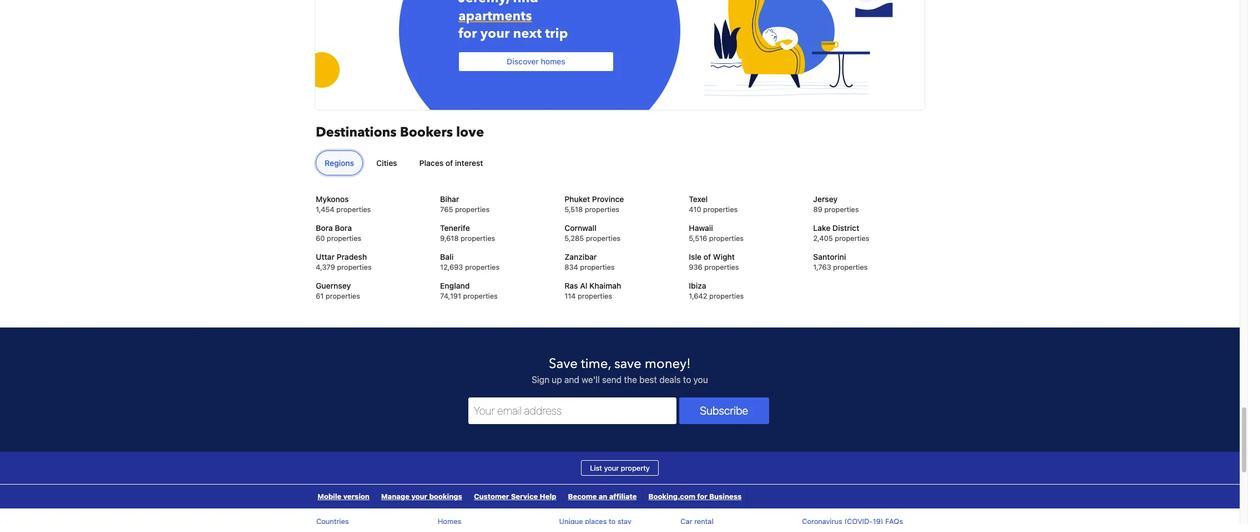 Task type: vqa. For each thing, say whether or not it's contained in the screenshot.
1st 27 from left
no



Task type: locate. For each thing, give the bounding box(es) containing it.
of inside button
[[446, 158, 453, 168]]

114
[[565, 292, 576, 301]]

help
[[540, 492, 557, 501]]

properties down guernsey
[[326, 292, 360, 301]]

bookers
[[400, 123, 453, 142]]

your right list
[[604, 464, 619, 473]]

of right places on the top of the page
[[446, 158, 453, 168]]

properties inside ras al khaimah 114 properties
[[578, 292, 613, 301]]

properties inside cornwall 5,285 properties
[[586, 234, 621, 243]]

0 vertical spatial your
[[481, 25, 510, 43]]

your
[[481, 25, 510, 43], [604, 464, 619, 473], [412, 492, 428, 501]]

properties up hawaii 5,516 properties
[[704, 205, 738, 214]]

texel 410 properties
[[689, 194, 738, 214]]

lake district 2,405 properties
[[814, 223, 870, 243]]

1 vertical spatial for
[[698, 492, 708, 501]]

navigation containing mobile version
[[312, 485, 748, 509]]

bora down the mykonos 1,454 properties
[[335, 223, 352, 233]]

customer service help link
[[469, 485, 562, 509]]

1 horizontal spatial for
[[698, 492, 708, 501]]

properties up "wight"
[[710, 234, 744, 243]]

santorini link
[[814, 252, 925, 263]]

cornwall 5,285 properties
[[565, 223, 621, 243]]

properties up tenerife 9,618 properties
[[455, 205, 490, 214]]

properties inside santorini 1,763 properties
[[834, 263, 868, 272]]

zanzibar link
[[565, 252, 676, 263]]

tab list
[[312, 150, 925, 176]]

1 bora from the left
[[316, 223, 333, 233]]

send
[[602, 375, 622, 385]]

1 horizontal spatial your
[[481, 25, 510, 43]]

mykonos
[[316, 194, 349, 204]]

834
[[565, 263, 579, 272]]

properties inside uttar pradesh 4,379 properties
[[337, 263, 372, 272]]

apartments
[[459, 4, 532, 22]]

regions button
[[316, 150, 363, 176]]

guernsey
[[316, 281, 351, 291]]

bihar
[[440, 194, 459, 204]]

1 horizontal spatial bora
[[335, 223, 352, 233]]

you
[[694, 375, 709, 385]]

properties up the district
[[825, 205, 859, 214]]

61
[[316, 292, 324, 301]]

properties right 1,642
[[710, 292, 744, 301]]

your right "manage"
[[412, 492, 428, 501]]

become
[[568, 492, 597, 501]]

properties down the district
[[835, 234, 870, 243]]

0 horizontal spatial your
[[412, 492, 428, 501]]

89
[[814, 205, 823, 214]]

uttar pradesh link
[[316, 252, 427, 263]]

hawaii
[[689, 223, 714, 233]]

properties inside bihar 765 properties
[[455, 205, 490, 214]]

properties up pradesh
[[327, 234, 362, 243]]

1 vertical spatial of
[[704, 252, 712, 262]]

5,285
[[565, 234, 584, 243]]

properties down "cornwall" at top
[[586, 234, 621, 243]]

properties down zanzibar on the top
[[581, 263, 615, 272]]

trip
[[545, 25, 568, 43]]

tenerife
[[440, 223, 470, 233]]

tenerife link
[[440, 223, 551, 234]]

for left business
[[698, 492, 708, 501]]

0 horizontal spatial bora
[[316, 223, 333, 233]]

discover homes
[[507, 57, 566, 66]]

santorini
[[814, 252, 847, 262]]

properties down province
[[585, 205, 620, 214]]

your for next
[[481, 25, 510, 43]]

0 horizontal spatial of
[[446, 158, 453, 168]]

texel link
[[689, 194, 800, 205]]

properties down mykonos
[[337, 205, 371, 214]]

properties down santorini
[[834, 263, 868, 272]]

properties inside jersey 89 properties
[[825, 205, 859, 214]]

ras
[[565, 281, 578, 291]]

your for property
[[604, 464, 619, 473]]

properties up england link
[[465, 263, 500, 272]]

of inside isle of wight 936 properties
[[704, 252, 712, 262]]

Your email address email field
[[468, 398, 677, 424]]

save time, save money! footer
[[0, 327, 1241, 524]]

isle
[[689, 252, 702, 262]]

2 vertical spatial your
[[412, 492, 428, 501]]

al
[[580, 281, 588, 291]]

cornwall
[[565, 223, 597, 233]]

places
[[420, 158, 444, 168]]

for down apartments
[[459, 25, 477, 43]]

properties inside phuket province 5,518 properties
[[585, 205, 620, 214]]

5,516
[[689, 234, 708, 243]]

properties down khaimah
[[578, 292, 613, 301]]

phuket province 5,518 properties
[[565, 194, 624, 214]]

properties up bali 12,693 properties
[[461, 234, 496, 243]]

wight
[[714, 252, 735, 262]]

0 vertical spatial for
[[459, 25, 477, 43]]

the
[[624, 375, 637, 385]]

properties down pradesh
[[337, 263, 372, 272]]

ibiza link
[[689, 281, 800, 292]]

lake
[[814, 223, 831, 233]]

save
[[615, 355, 642, 373]]

interest
[[455, 158, 483, 168]]

bali 12,693 properties
[[440, 252, 500, 272]]

2 horizontal spatial your
[[604, 464, 619, 473]]

district
[[833, 223, 860, 233]]

list your property
[[590, 464, 650, 473]]

properties inside the mykonos 1,454 properties
[[337, 205, 371, 214]]

manage
[[381, 492, 410, 501]]

properties inside bora bora 60 properties
[[327, 234, 362, 243]]

uttar pradesh 4,379 properties
[[316, 252, 372, 272]]

an
[[599, 492, 608, 501]]

become an affiliate link
[[563, 485, 643, 509]]

0 vertical spatial of
[[446, 158, 453, 168]]

bali link
[[440, 252, 551, 263]]

customer service help
[[474, 492, 557, 501]]

of right isle on the top
[[704, 252, 712, 262]]

1 vertical spatial your
[[604, 464, 619, 473]]

properties down england
[[463, 292, 498, 301]]

ras al khaimah link
[[565, 281, 676, 292]]

ibiza
[[689, 281, 707, 291]]

jersey 89 properties
[[814, 194, 859, 214]]

bora up the "60"
[[316, 223, 333, 233]]

subscribe
[[700, 404, 749, 417]]

customer
[[474, 492, 509, 501]]

jersey link
[[814, 194, 925, 205]]

of
[[446, 158, 453, 168], [704, 252, 712, 262]]

time,
[[581, 355, 611, 373]]

properties down "wight"
[[705, 263, 739, 272]]

and
[[565, 375, 580, 385]]

mykonos link
[[316, 194, 427, 205]]

1 horizontal spatial of
[[704, 252, 712, 262]]

765
[[440, 205, 453, 214]]

your down apartments
[[481, 25, 510, 43]]

england
[[440, 281, 470, 291]]

navigation
[[312, 485, 748, 509]]

for inside booking.com for business link
[[698, 492, 708, 501]]

2,405
[[814, 234, 833, 243]]

zanzibar
[[565, 252, 597, 262]]



Task type: describe. For each thing, give the bounding box(es) containing it.
booking.com for business
[[649, 492, 742, 501]]

9,618
[[440, 234, 459, 243]]

properties inside isle of wight 936 properties
[[705, 263, 739, 272]]

12,693
[[440, 263, 463, 272]]

subscribe button
[[680, 398, 769, 424]]

places of interest
[[420, 158, 483, 168]]

sign
[[532, 375, 550, 385]]

1,642
[[689, 292, 708, 301]]

mobile version link
[[312, 485, 375, 509]]

tab list containing regions
[[312, 150, 925, 176]]

410
[[689, 205, 702, 214]]

bali
[[440, 252, 454, 262]]

list
[[590, 464, 603, 473]]

province
[[593, 194, 624, 204]]

navigation inside save time, save money! footer
[[312, 485, 748, 509]]

properties inside texel 410 properties
[[704, 205, 738, 214]]

4,379
[[316, 263, 335, 272]]

best
[[640, 375, 657, 385]]

bihar link
[[440, 194, 551, 205]]

guernsey 61 properties
[[316, 281, 360, 301]]

properties inside tenerife 9,618 properties
[[461, 234, 496, 243]]

save
[[549, 355, 578, 373]]

of for isle
[[704, 252, 712, 262]]

isle of wight 936 properties
[[689, 252, 739, 272]]

hawaii 5,516 properties
[[689, 223, 744, 243]]

love
[[456, 123, 484, 142]]

homes
[[541, 57, 566, 66]]

5,518
[[565, 205, 583, 214]]

discover
[[507, 57, 539, 66]]

phuket
[[565, 194, 590, 204]]

hawaii link
[[689, 223, 800, 234]]

936
[[689, 263, 703, 272]]

properties inside lake district 2,405 properties
[[835, 234, 870, 243]]

isle of wight link
[[689, 252, 800, 263]]

bora bora 60 properties
[[316, 223, 362, 243]]

lake district link
[[814, 223, 925, 234]]

version
[[343, 492, 370, 501]]

1,454
[[316, 205, 335, 214]]

list your property link
[[582, 460, 659, 476]]

0 horizontal spatial for
[[459, 25, 477, 43]]

mobile version
[[318, 492, 370, 501]]

your for bookings
[[412, 492, 428, 501]]

cities
[[377, 158, 397, 168]]

up
[[552, 375, 562, 385]]

2 bora from the left
[[335, 223, 352, 233]]

money!
[[645, 355, 691, 373]]

tenerife 9,618 properties
[[440, 223, 496, 243]]

we'll
[[582, 375, 600, 385]]

properties inside the guernsey 61 properties
[[326, 292, 360, 301]]

properties inside england 74,191 properties
[[463, 292, 498, 301]]

74,191
[[440, 292, 461, 301]]

guernsey link
[[316, 281, 427, 292]]

60
[[316, 234, 325, 243]]

ras al khaimah 114 properties
[[565, 281, 622, 301]]

texel
[[689, 194, 708, 204]]

destinations
[[316, 123, 397, 142]]

properties inside ibiza 1,642 properties
[[710, 292, 744, 301]]

manage your bookings link
[[376, 485, 468, 509]]

business
[[710, 492, 742, 501]]

mykonos 1,454 properties
[[316, 194, 371, 214]]

khaimah
[[590, 281, 622, 291]]

properties inside "zanzibar 834 properties"
[[581, 263, 615, 272]]

regions
[[325, 158, 354, 168]]

bihar 765 properties
[[440, 194, 490, 214]]

of for places
[[446, 158, 453, 168]]

ibiza 1,642 properties
[[689, 281, 744, 301]]

bookings
[[430, 492, 463, 501]]

phuket province link
[[565, 194, 676, 205]]

deals
[[660, 375, 681, 385]]

jersey
[[814, 194, 838, 204]]

for your next trip
[[459, 25, 568, 43]]

save time, save money! sign up and we'll send the best deals to you
[[532, 355, 709, 385]]

uttar
[[316, 252, 335, 262]]

cornwall link
[[565, 223, 676, 234]]

to
[[684, 375, 692, 385]]

mobile
[[318, 492, 342, 501]]

booking.com for business link
[[643, 485, 748, 509]]

next
[[513, 25, 542, 43]]

england link
[[440, 281, 551, 292]]

england 74,191 properties
[[440, 281, 498, 301]]

properties inside hawaii 5,516 properties
[[710, 234, 744, 243]]

properties inside bali 12,693 properties
[[465, 263, 500, 272]]

pradesh
[[337, 252, 367, 262]]



